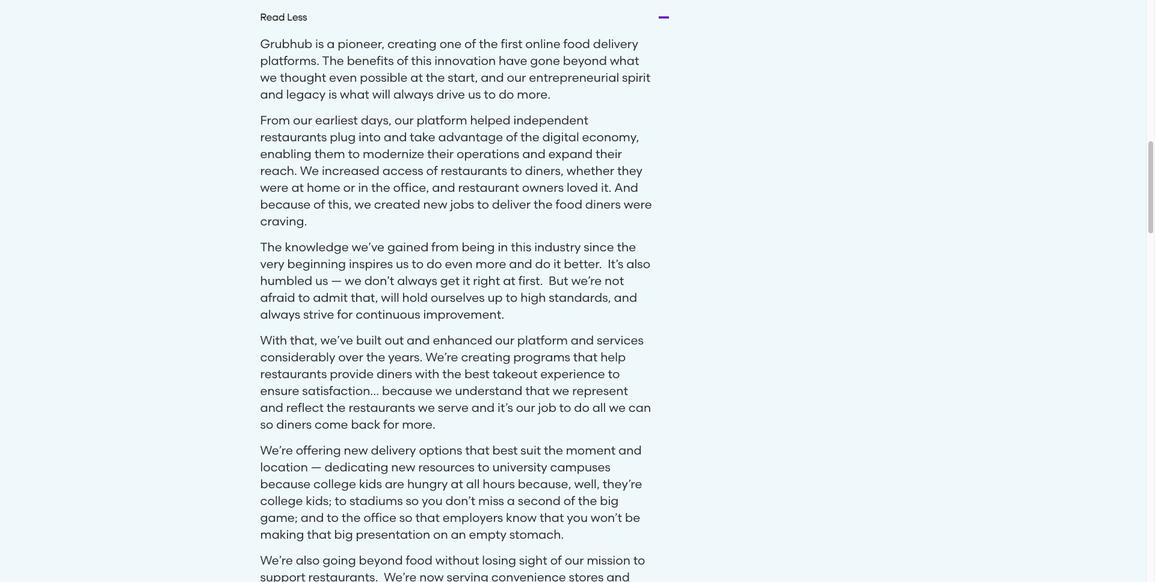 Task type: vqa. For each thing, say whether or not it's contained in the screenshot.
rightmost the Value
no



Task type: locate. For each thing, give the bounding box(es) containing it.
more. inside the "with that, we've built out and enhanced our platform and services considerably over the years. we're creating programs that help restaurants provide diners with the best takeout experience to ensure satisfaction… because we understand that we represent and reflect the restaurants we serve and it's our job to do all we can so diners come back for more."
[[402, 418, 436, 432]]

1 vertical spatial all
[[466, 477, 480, 492]]

for right back
[[383, 418, 399, 432]]

the right suit on the bottom left of page
[[544, 444, 563, 458]]

even down benefits
[[329, 70, 357, 85]]

what up earliest
[[340, 87, 369, 102]]

0 horizontal spatial all
[[466, 477, 480, 492]]

at right possible
[[411, 70, 423, 85]]

0 vertical spatial the
[[322, 54, 344, 68]]

2 vertical spatial food
[[406, 554, 433, 568]]

knowledge
[[285, 240, 349, 255]]

we up serve
[[435, 384, 452, 398]]

to right "up"
[[506, 291, 518, 305]]

0 vertical spatial we've
[[352, 240, 385, 255]]

all
[[593, 401, 606, 415], [466, 477, 480, 492]]

our down have at the left top of the page
[[507, 70, 526, 85]]

don't
[[365, 274, 394, 288], [446, 494, 476, 509]]

this left the industry
[[511, 240, 532, 255]]

0 vertical spatial always
[[394, 87, 434, 102]]

in up 'more'
[[498, 240, 508, 255]]

start,
[[448, 70, 478, 85]]

stadiums
[[350, 494, 403, 509]]

we down or
[[355, 197, 371, 212]]

0 horizontal spatial creating
[[387, 37, 437, 51]]

0 vertical spatial food
[[564, 37, 590, 51]]

considerably
[[260, 350, 335, 365]]

0 vertical spatial more.
[[517, 87, 551, 102]]

1 vertical spatial new
[[344, 444, 368, 458]]

and
[[481, 70, 504, 85], [260, 87, 283, 102], [384, 130, 407, 144], [523, 147, 546, 161], [432, 181, 455, 195], [509, 257, 532, 271], [614, 291, 637, 305], [407, 333, 430, 348], [571, 333, 594, 348], [260, 401, 283, 415], [472, 401, 495, 415], [619, 444, 642, 458], [301, 511, 324, 525]]

creating inside 'grubhub is a pioneer, creating one of the first online food delivery platforms. the benefits of this innovation have gone beyond what we thought even possible at the start, and our entrepreneurial spirit and legacy is what will always drive us to do more.'
[[387, 37, 437, 51]]

1 vertical spatial creating
[[461, 350, 511, 365]]

platform
[[417, 113, 467, 128], [517, 333, 568, 348]]

— inside the knowledge we've gained from being in this industry since the very beginning inspires us to do even more and do it better.  it's also humbled us — we don't always get it right at first.  but we're not afraid to admit that, will hold ourselves up to high standards, and always strive for continuous improvement.
[[331, 274, 342, 288]]

standards,
[[549, 291, 611, 305]]

0 horizontal spatial —
[[311, 460, 322, 475]]

their down take
[[427, 147, 454, 161]]

and up experience
[[571, 333, 594, 348]]

1 horizontal spatial this
[[511, 240, 532, 255]]

beyond
[[563, 54, 607, 68], [359, 554, 403, 568]]

the
[[322, 54, 344, 68], [260, 240, 282, 255]]

beginning
[[287, 257, 346, 271]]

beyond inside we're also going beyond food without losing sight of our mission to support restaurants.  we're now serving convenience stores an
[[359, 554, 403, 568]]

plug
[[330, 130, 356, 144]]

1 horizontal spatial diners
[[377, 367, 412, 382]]

at down we
[[292, 181, 304, 195]]

we've inside the knowledge we've gained from being in this industry since the very beginning inspires us to do even more and do it better.  it's also humbled us — we don't always get it right at first.  but we're not afraid to admit that, will hold ourselves up to high standards, and always strive for continuous improvement.
[[352, 240, 385, 255]]

0 vertical spatial new
[[423, 197, 448, 212]]

you left won't
[[567, 511, 588, 525]]

more. up options
[[402, 418, 436, 432]]

0 horizontal spatial this
[[411, 54, 432, 68]]

0 horizontal spatial what
[[340, 87, 369, 102]]

even inside the knowledge we've gained from being in this industry since the very beginning inspires us to do even more and do it better.  it's also humbled us — we don't always get it right at first.  but we're not afraid to admit that, will hold ourselves up to high standards, and always strive for continuous improvement.
[[445, 257, 473, 271]]

1 horizontal spatial more.
[[517, 87, 551, 102]]

to left "diners,"
[[510, 164, 522, 178]]

for down admit in the left of the page
[[337, 308, 353, 322]]

best up university
[[493, 444, 518, 458]]

modernize
[[363, 147, 424, 161]]

into
[[359, 130, 381, 144]]

for
[[337, 308, 353, 322], [383, 418, 399, 432]]

of up office,
[[426, 164, 438, 178]]

best
[[465, 367, 490, 382], [493, 444, 518, 458]]

on
[[433, 528, 448, 542]]

food down loved
[[556, 197, 583, 212]]

we
[[300, 164, 319, 178]]

1 horizontal spatial their
[[596, 147, 622, 161]]

are
[[385, 477, 404, 492]]

1 horizontal spatial all
[[593, 401, 606, 415]]

up
[[488, 291, 503, 305]]

for inside the "with that, we've built out and enhanced our platform and services considerably over the years. we're creating programs that help restaurants provide diners with the best takeout experience to ensure satisfaction… because we understand that we represent and reflect the restaurants we serve and it's our job to do all we can so diners come back for more."
[[383, 418, 399, 432]]

diners
[[585, 197, 621, 212], [377, 367, 412, 382], [276, 418, 312, 432]]

0 vertical spatial diners
[[585, 197, 621, 212]]

to up increased
[[348, 147, 360, 161]]

reach.
[[260, 164, 297, 178]]

to
[[484, 87, 496, 102], [348, 147, 360, 161], [510, 164, 522, 178], [477, 197, 489, 212], [412, 257, 424, 271], [298, 291, 310, 305], [506, 291, 518, 305], [608, 367, 620, 382], [559, 401, 571, 415], [478, 460, 490, 475], [335, 494, 347, 509], [327, 511, 339, 525], [633, 554, 645, 568]]

new inside from our earliest days, our platform helped independent restaurants plug into and take advantage of the digital economy, enabling them to modernize their operations and expand their reach. we increased access of restaurants to diners, whether they were at home or in the office, and restaurant owners loved it. and because of this, we created new jobs to deliver the food diners were craving.
[[423, 197, 448, 212]]

beyond up "entrepreneurial"
[[563, 54, 607, 68]]

that,
[[351, 291, 378, 305], [290, 333, 318, 348]]

in right or
[[358, 181, 368, 195]]

at inside the knowledge we've gained from being in this industry since the very beginning inspires us to do even more and do it better.  it's also humbled us — we don't always get it right at first.  but we're not afraid to admit that, will hold ourselves up to high standards, and always strive for continuous improvement.
[[503, 274, 516, 288]]

this left innovation
[[411, 54, 432, 68]]

a inside 'grubhub is a pioneer, creating one of the first online food delivery platforms. the benefits of this innovation have gone beyond what we thought even possible at the start, and our entrepreneurial spirit and legacy is what will always drive us to do more.'
[[327, 37, 335, 51]]

new left jobs
[[423, 197, 448, 212]]

food inside we're also going beyond food without losing sight of our mission to support restaurants.  we're now serving convenience stores an
[[406, 554, 433, 568]]

we've for beginning
[[352, 240, 385, 255]]

don't inside "we're offering new delivery options that best suit the moment and location — dedicating new resources to university campuses because college kids are hungry at all hours because, well, they're college kids; to stadiums so you don't miss a second of the big game; and to the office so that employers know that you won't be making that big presentation on an empty stomach."
[[446, 494, 476, 509]]

restaurants up enabling
[[260, 130, 327, 144]]

0 horizontal spatial is
[[315, 37, 324, 51]]

0 vertical spatial were
[[260, 181, 289, 195]]

we inside from our earliest days, our platform helped independent restaurants plug into and take advantage of the digital economy, enabling them to modernize their operations and expand their reach. we increased access of restaurants to diners, whether they were at home or in the office, and restaurant owners loved it. and because of this, we created new jobs to deliver the food diners were craving.
[[355, 197, 371, 212]]

1 horizontal spatial creating
[[461, 350, 511, 365]]

us down start,
[[468, 87, 481, 102]]

0 vertical spatial us
[[468, 87, 481, 102]]

will up continuous
[[381, 291, 399, 305]]

0 horizontal spatial more.
[[402, 418, 436, 432]]

0 vertical spatial college
[[314, 477, 356, 492]]

2 vertical spatial us
[[315, 274, 328, 288]]

all inside the "with that, we've built out and enhanced our platform and services considerably over the years. we're creating programs that help restaurants provide diners with the best takeout experience to ensure satisfaction… because we understand that we represent and reflect the restaurants we serve and it's our job to do all we can so diners come back for more."
[[593, 401, 606, 415]]

1 vertical spatial this
[[511, 240, 532, 255]]

2 vertical spatial new
[[391, 460, 415, 475]]

1 vertical spatial food
[[556, 197, 583, 212]]

home
[[307, 181, 340, 195]]

0 vertical spatial what
[[610, 54, 639, 68]]

0 horizontal spatial platform
[[417, 113, 467, 128]]

0 horizontal spatial you
[[422, 494, 443, 509]]

our inside we're also going beyond food without losing sight of our mission to support restaurants.  we're now serving convenience stores an
[[565, 554, 584, 568]]

1 vertical spatial we've
[[320, 333, 353, 348]]

to up helped
[[484, 87, 496, 102]]

always down possible
[[394, 87, 434, 102]]

because down location
[[260, 477, 311, 492]]

read less link
[[260, 11, 669, 23]]

to down 'help'
[[608, 367, 620, 382]]

for inside the knowledge we've gained from being in this industry since the very beginning inspires us to do even more and do it better.  it's also humbled us — we don't always get it right at first.  but we're not afraid to admit that, will hold ourselves up to high standards, and always strive for continuous improvement.
[[337, 308, 353, 322]]

of down home
[[314, 197, 325, 212]]

in inside from our earliest days, our platform helped independent restaurants plug into and take advantage of the digital economy, enabling them to modernize their operations and expand their reach. we increased access of restaurants to diners, whether they were at home or in the office, and restaurant owners loved it. and because of this, we created new jobs to deliver the food diners were craving.
[[358, 181, 368, 195]]

creating down the enhanced
[[461, 350, 511, 365]]

presentation
[[356, 528, 430, 542]]

0 vertical spatial beyond
[[563, 54, 607, 68]]

0 vertical spatial will
[[372, 87, 391, 102]]

big
[[600, 494, 619, 509], [334, 528, 353, 542]]

1 horizontal spatial even
[[445, 257, 473, 271]]

loved
[[567, 181, 598, 195]]

we're left now
[[384, 571, 417, 583]]

more
[[476, 257, 506, 271]]

beyond inside 'grubhub is a pioneer, creating one of the first online food delivery platforms. the benefits of this innovation have gone beyond what we thought even possible at the start, and our entrepreneurial spirit and legacy is what will always drive us to do more.'
[[563, 54, 607, 68]]

1 vertical spatial more.
[[402, 418, 436, 432]]

very
[[260, 257, 285, 271]]

we left the can
[[609, 401, 626, 415]]

1 horizontal spatial don't
[[446, 494, 476, 509]]

at down resources
[[451, 477, 463, 492]]

this
[[411, 54, 432, 68], [511, 240, 532, 255]]

1 vertical spatial will
[[381, 291, 399, 305]]

1 vertical spatial that,
[[290, 333, 318, 348]]

us inside 'grubhub is a pioneer, creating one of the first online food delivery platforms. the benefits of this innovation have gone beyond what we thought even possible at the start, and our entrepreneurial spirit and legacy is what will always drive us to do more.'
[[468, 87, 481, 102]]

1 horizontal spatial what
[[610, 54, 639, 68]]

— inside "we're offering new delivery options that best suit the moment and location — dedicating new resources to university campuses because college kids are hungry at all hours because, well, they're college kids; to stadiums so you don't miss a second of the big game; and to the office so that employers know that you won't be making that big presentation on an empty stomach."
[[311, 460, 322, 475]]

job
[[538, 401, 557, 415]]

2 vertical spatial always
[[260, 308, 300, 322]]

get
[[440, 274, 460, 288]]

were down reach.
[[260, 181, 289, 195]]

we down experience
[[553, 384, 570, 398]]

2 their from the left
[[596, 147, 622, 161]]

because up craving.
[[260, 197, 311, 212]]

us
[[468, 87, 481, 102], [396, 257, 409, 271], [315, 274, 328, 288]]

hungry
[[407, 477, 448, 492]]

we're inside "we're offering new delivery options that best suit the moment and location — dedicating new resources to university campuses because college kids are hungry at all hours because, well, they're college kids; to stadiums so you don't miss a second of the big game; and to the office so that employers know that you won't be making that big presentation on an empty stomach."
[[260, 444, 293, 458]]

college
[[314, 477, 356, 492], [260, 494, 303, 509]]

whether
[[567, 164, 615, 178]]

also up support
[[296, 554, 320, 568]]

delivery up are
[[371, 444, 416, 458]]

that, up considerably
[[290, 333, 318, 348]]

do
[[499, 87, 514, 102], [427, 257, 442, 271], [535, 257, 551, 271], [574, 401, 590, 415]]

in
[[358, 181, 368, 195], [498, 240, 508, 255]]

1 vertical spatial platform
[[517, 333, 568, 348]]

even
[[329, 70, 357, 85], [445, 257, 473, 271]]

best up understand at left bottom
[[465, 367, 490, 382]]

college up game;
[[260, 494, 303, 509]]

innovation
[[435, 54, 496, 68]]

delivery inside "we're offering new delivery options that best suit the moment and location — dedicating new resources to university campuses because college kids are hungry at all hours because, well, they're college kids; to stadiums so you don't miss a second of the big game; and to the office so that employers know that you won't be making that big presentation on an empty stomach."
[[371, 444, 416, 458]]

all inside "we're offering new delivery options that best suit the moment and location — dedicating new resources to university campuses because college kids are hungry at all hours because, well, they're college kids; to stadiums so you don't miss a second of the big game; and to the office so that employers know that you won't be making that big presentation on an empty stomach."
[[466, 477, 480, 492]]

always down afraid
[[260, 308, 300, 322]]

2 horizontal spatial diners
[[585, 197, 621, 212]]

come
[[315, 418, 348, 432]]

0 horizontal spatial also
[[296, 554, 320, 568]]

0 vertical spatial creating
[[387, 37, 437, 51]]

that down second
[[540, 511, 564, 525]]

college up kids;
[[314, 477, 356, 492]]

0 vertical spatial best
[[465, 367, 490, 382]]

jobs
[[450, 197, 474, 212]]

inspires
[[349, 257, 393, 271]]

1 horizontal spatial for
[[383, 418, 399, 432]]

represent
[[572, 384, 628, 398]]

and
[[615, 181, 639, 195]]

and right 'more'
[[509, 257, 532, 271]]

2 vertical spatial so
[[400, 511, 413, 525]]

0 vertical spatial platform
[[417, 113, 467, 128]]

1 vertical spatial —
[[311, 460, 322, 475]]

now
[[420, 571, 444, 583]]

0 vertical spatial big
[[600, 494, 619, 509]]

and down understand at left bottom
[[472, 401, 495, 415]]

platform up programs
[[517, 333, 568, 348]]

that
[[573, 350, 598, 365], [526, 384, 550, 398], [465, 444, 490, 458], [416, 511, 440, 525], [540, 511, 564, 525], [307, 528, 331, 542]]

to inside we're also going beyond food without losing sight of our mission to support restaurants.  we're now serving convenience stores an
[[633, 554, 645, 568]]

ourselves
[[431, 291, 485, 305]]

1 vertical spatial because
[[382, 384, 433, 398]]

also
[[627, 257, 651, 271], [296, 554, 320, 568]]

0 horizontal spatial it
[[463, 274, 470, 288]]

always up hold
[[397, 274, 437, 288]]

1 vertical spatial college
[[260, 494, 303, 509]]

1 horizontal spatial a
[[507, 494, 515, 509]]

— up admit in the left of the page
[[331, 274, 342, 288]]

0 horizontal spatial don't
[[365, 274, 394, 288]]

the up it's
[[617, 240, 636, 255]]

2 horizontal spatial new
[[423, 197, 448, 212]]

new up are
[[391, 460, 415, 475]]

delivery inside 'grubhub is a pioneer, creating one of the first online food delivery platforms. the benefits of this innovation have gone beyond what we thought even possible at the start, and our entrepreneurial spirit and legacy is what will always drive us to do more.'
[[593, 37, 638, 51]]

0 vertical spatial it
[[554, 257, 561, 271]]

2 vertical spatial diners
[[276, 418, 312, 432]]

the inside the knowledge we've gained from being in this industry since the very beginning inspires us to do even more and do it better.  it's also humbled us — we don't always get it right at first.  but we're not afraid to admit that, will hold ourselves up to high standards, and always strive for continuous improvement.
[[260, 240, 282, 255]]

mission
[[587, 554, 631, 568]]

don't down inspires
[[365, 274, 394, 288]]

the right with
[[443, 367, 462, 382]]

0 vertical spatial is
[[315, 37, 324, 51]]

can
[[629, 401, 651, 415]]

even inside 'grubhub is a pioneer, creating one of the first online food delivery platforms. the benefits of this innovation have gone beyond what we thought even possible at the start, and our entrepreneurial spirit and legacy is what will always drive us to do more.'
[[329, 70, 357, 85]]

do inside the "with that, we've built out and enhanced our platform and services considerably over the years. we're creating programs that help restaurants provide diners with the best takeout experience to ensure satisfaction… because we understand that we represent and reflect the restaurants we serve and it's our job to do all we can so diners come back for more."
[[574, 401, 590, 415]]

take
[[410, 130, 436, 144]]

we're up with
[[426, 350, 458, 365]]

always
[[394, 87, 434, 102], [397, 274, 437, 288], [260, 308, 300, 322]]

grubhub
[[260, 37, 313, 51]]

do down represent
[[574, 401, 590, 415]]

restaurants down considerably
[[260, 367, 327, 382]]

0 horizontal spatial that,
[[290, 333, 318, 348]]

kids;
[[306, 494, 332, 509]]

0 horizontal spatial in
[[358, 181, 368, 195]]

0 vertical spatial you
[[422, 494, 443, 509]]

over
[[338, 350, 363, 365]]

1 horizontal spatial you
[[567, 511, 588, 525]]

they're
[[603, 477, 642, 492]]

0 vertical spatial also
[[627, 257, 651, 271]]

the down pioneer,
[[322, 54, 344, 68]]

we've for over
[[320, 333, 353, 348]]

1 horizontal spatial that,
[[351, 291, 378, 305]]

0 vertical spatial because
[[260, 197, 311, 212]]

more. inside 'grubhub is a pioneer, creating one of the first online food delivery platforms. the benefits of this innovation have gone beyond what we thought even possible at the start, and our entrepreneurial spirit and legacy is what will always drive us to do more.'
[[517, 87, 551, 102]]

so inside the "with that, we've built out and enhanced our platform and services considerably over the years. we're creating programs that help restaurants provide diners with the best takeout experience to ensure satisfaction… because we understand that we represent and reflect the restaurants we serve and it's our job to do all we can so diners come back for more."
[[260, 418, 273, 432]]

our up takeout
[[495, 333, 515, 348]]

know
[[506, 511, 537, 525]]

food
[[564, 37, 590, 51], [556, 197, 583, 212], [406, 554, 433, 568]]

0 vertical spatial even
[[329, 70, 357, 85]]

always inside 'grubhub is a pioneer, creating one of the first online food delivery platforms. the benefits of this innovation have gone beyond what we thought even possible at the start, and our entrepreneurial spirit and legacy is what will always drive us to do more.'
[[394, 87, 434, 102]]

0 horizontal spatial the
[[260, 240, 282, 255]]

because
[[260, 197, 311, 212], [382, 384, 433, 398], [260, 477, 311, 492]]

location
[[260, 460, 308, 475]]

because inside the "with that, we've built out and enhanced our platform and services considerably over the years. we're creating programs that help restaurants provide diners with the best takeout experience to ensure satisfaction… because we understand that we represent and reflect the restaurants we serve and it's our job to do all we can so diners come back for more."
[[382, 384, 433, 398]]

0 horizontal spatial best
[[465, 367, 490, 382]]

2 horizontal spatial us
[[468, 87, 481, 102]]

of inside we're also going beyond food without losing sight of our mission to support restaurants.  we're now serving convenience stores an
[[550, 554, 562, 568]]

0 vertical spatial so
[[260, 418, 273, 432]]

new
[[423, 197, 448, 212], [344, 444, 368, 458], [391, 460, 415, 475]]

our up stores
[[565, 554, 584, 568]]

us down gained
[[396, 257, 409, 271]]

0 horizontal spatial a
[[327, 37, 335, 51]]

employers
[[443, 511, 503, 525]]

that, inside the "with that, we've built out and enhanced our platform and services considerably over the years. we're creating programs that help restaurants provide diners with the best takeout experience to ensure satisfaction… because we understand that we represent and reflect the restaurants we serve and it's our job to do all we can so diners come back for more."
[[290, 333, 318, 348]]

1 vertical spatial big
[[334, 528, 353, 542]]

we've up over
[[320, 333, 353, 348]]

1 horizontal spatial delivery
[[593, 37, 638, 51]]

1 vertical spatial best
[[493, 444, 518, 458]]

we're up location
[[260, 444, 293, 458]]

all down represent
[[593, 401, 606, 415]]

because down with
[[382, 384, 433, 398]]

of up innovation
[[465, 37, 476, 51]]

help
[[601, 350, 626, 365]]

they
[[617, 164, 643, 178]]

1 horizontal spatial us
[[396, 257, 409, 271]]

1 vertical spatial also
[[296, 554, 320, 568]]

1 vertical spatial us
[[396, 257, 409, 271]]

also inside the knowledge we've gained from being in this industry since the very beginning inspires us to do even more and do it better.  it's also humbled us — we don't always get it right at first.  but we're not afraid to admit that, will hold ourselves up to high standards, and always strive for continuous improvement.
[[627, 257, 651, 271]]

diners,
[[525, 164, 564, 178]]

0 horizontal spatial for
[[337, 308, 353, 322]]

0 vertical spatial don't
[[365, 274, 394, 288]]

is up earliest
[[329, 87, 337, 102]]

new up dedicating
[[344, 444, 368, 458]]

we've inside the "with that, we've built out and enhanced our platform and services considerably over the years. we're creating programs that help restaurants provide diners with the best takeout experience to ensure satisfaction… because we understand that we represent and reflect the restaurants we serve and it's our job to do all we can so diners come back for more."
[[320, 333, 353, 348]]

0 vertical spatial that,
[[351, 291, 378, 305]]

so down hungry
[[406, 494, 419, 509]]

1 horizontal spatial also
[[627, 257, 651, 271]]

helped
[[470, 113, 511, 128]]

0 horizontal spatial their
[[427, 147, 454, 161]]

afraid
[[260, 291, 295, 305]]

diners down it.
[[585, 197, 621, 212]]

and down ensure
[[260, 401, 283, 415]]

diners down reflect
[[276, 418, 312, 432]]

1 horizontal spatial were
[[624, 197, 652, 212]]

1 vertical spatial the
[[260, 240, 282, 255]]

will inside the knowledge we've gained from being in this industry since the very beginning inspires us to do even more and do it better.  it's also humbled us — we don't always get it right at first.  but we're not afraid to admit that, will hold ourselves up to high standards, and always strive for continuous improvement.
[[381, 291, 399, 305]]

is right grubhub
[[315, 37, 324, 51]]

1 horizontal spatial it
[[554, 257, 561, 271]]

it
[[554, 257, 561, 271], [463, 274, 470, 288]]

— down offering
[[311, 460, 322, 475]]

1 vertical spatial is
[[329, 87, 337, 102]]

1 vertical spatial it
[[463, 274, 470, 288]]

and up years.
[[407, 333, 430, 348]]

0 vertical spatial in
[[358, 181, 368, 195]]

big up won't
[[600, 494, 619, 509]]

of inside "we're offering new delivery options that best suit the moment and location — dedicating new resources to university campuses because college kids are hungry at all hours because, well, they're college kids; to stadiums so you don't miss a second of the big game; and to the office so that employers know that you won't be making that big presentation on an empty stomach."
[[564, 494, 575, 509]]

beyond down presentation
[[359, 554, 403, 568]]

0 horizontal spatial were
[[260, 181, 289, 195]]

us down beginning
[[315, 274, 328, 288]]

days,
[[361, 113, 392, 128]]

1 horizontal spatial in
[[498, 240, 508, 255]]

because inside "we're offering new delivery options that best suit the moment and location — dedicating new resources to university campuses because college kids are hungry at all hours because, well, they're college kids; to stadiums so you don't miss a second of the big game; and to the office so that employers know that you won't be making that big presentation on an empty stomach."
[[260, 477, 311, 492]]



Task type: describe. For each thing, give the bounding box(es) containing it.
out
[[385, 333, 404, 348]]

we inside the knowledge we've gained from being in this industry since the very beginning inspires us to do even more and do it better.  it's also humbled us — we don't always get it right at first.  but we're not afraid to admit that, will hold ourselves up to high standards, and always strive for continuous improvement.
[[345, 274, 362, 288]]

platform inside the "with that, we've built out and enhanced our platform and services considerably over the years. we're creating programs that help restaurants provide diners with the best takeout experience to ensure satisfaction… because we understand that we represent and reflect the restaurants we serve and it's our job to do all we can so diners come back for more."
[[517, 333, 568, 348]]

convenience
[[492, 571, 566, 583]]

and down kids;
[[301, 511, 324, 525]]

we're inside the "with that, we've built out and enhanced our platform and services considerably over the years. we're creating programs that help restaurants provide diners with the best takeout experience to ensure satisfaction… because we understand that we represent and reflect the restaurants we serve and it's our job to do all we can so diners come back for more."
[[426, 350, 458, 365]]

that up experience
[[573, 350, 598, 365]]

benefits
[[347, 54, 394, 68]]

hold
[[402, 291, 428, 305]]

1 vertical spatial so
[[406, 494, 419, 509]]

serve
[[438, 401, 469, 415]]

strive
[[303, 308, 334, 322]]

it's
[[608, 257, 624, 271]]

provide
[[330, 367, 374, 382]]

office,
[[393, 181, 429, 195]]

and up they're
[[619, 444, 642, 458]]

it's
[[498, 401, 513, 415]]

drive
[[437, 87, 465, 102]]

reflect
[[286, 401, 324, 415]]

online
[[526, 37, 561, 51]]

continuous
[[356, 308, 420, 322]]

the up created
[[371, 181, 390, 195]]

grubhub is a pioneer, creating one of the first online food delivery platforms. the benefits of this innovation have gone beyond what we thought even possible at the start, and our entrepreneurial spirit and legacy is what will always drive us to do more.
[[260, 37, 651, 102]]

the inside the knowledge we've gained from being in this industry since the very beginning inspires us to do even more and do it better.  it's also humbled us — we don't always get it right at first.  but we're not afraid to admit that, will hold ourselves up to high standards, and always strive for continuous improvement.
[[617, 240, 636, 255]]

0 horizontal spatial new
[[344, 444, 368, 458]]

increased
[[322, 164, 380, 178]]

to right kids;
[[335, 494, 347, 509]]

gained
[[388, 240, 429, 255]]

hours
[[483, 477, 515, 492]]

in inside the knowledge we've gained from being in this industry since the very beginning inspires us to do even more and do it better.  it's also humbled us — we don't always get it right at first.  but we're not afraid to admit that, will hold ourselves up to high standards, and always strive for continuous improvement.
[[498, 240, 508, 255]]

understand
[[455, 384, 523, 398]]

platforms.
[[260, 54, 320, 68]]

the left office
[[342, 511, 361, 525]]

wrp image
[[659, 16, 669, 18]]

programs
[[513, 350, 571, 365]]

and up jobs
[[432, 181, 455, 195]]

takeout
[[493, 367, 538, 382]]

it.
[[601, 181, 612, 195]]

and up "diners,"
[[523, 147, 546, 161]]

experience
[[541, 367, 605, 382]]

office
[[364, 511, 397, 525]]

1 their from the left
[[427, 147, 454, 161]]

them
[[315, 147, 345, 161]]

that up resources
[[465, 444, 490, 458]]

craving.
[[260, 214, 307, 229]]

won't
[[591, 511, 622, 525]]

to inside 'grubhub is a pioneer, creating one of the first online food delivery platforms. the benefits of this innovation have gone beyond what we thought even possible at the start, and our entrepreneurial spirit and legacy is what will always drive us to do more.'
[[484, 87, 496, 102]]

less
[[287, 11, 307, 23]]

to down kids;
[[327, 511, 339, 525]]

ensure
[[260, 384, 299, 398]]

but
[[549, 274, 568, 288]]

and up modernize
[[384, 130, 407, 144]]

that up the "job"
[[526, 384, 550, 398]]

1 vertical spatial always
[[397, 274, 437, 288]]

food inside from our earliest days, our platform helped independent restaurants plug into and take advantage of the digital economy, enabling them to modernize their operations and expand their reach. we increased access of restaurants to diners, whether they were at home or in the office, and restaurant owners loved it. and because of this, we created new jobs to deliver the food diners were craving.
[[556, 197, 583, 212]]

earliest
[[315, 113, 358, 128]]

at inside from our earliest days, our platform helped independent restaurants plug into and take advantage of the digital economy, enabling them to modernize their operations and expand their reach. we increased access of restaurants to diners, whether they were at home or in the office, and restaurant owners loved it. and because of this, we created new jobs to deliver the food diners were craving.
[[292, 181, 304, 195]]

kids
[[359, 477, 382, 492]]

or
[[343, 181, 355, 195]]

independent
[[514, 113, 589, 128]]

legacy
[[286, 87, 326, 102]]

and down not
[[614, 291, 637, 305]]

spirit
[[622, 70, 651, 85]]

at inside "we're offering new delivery options that best suit the moment and location — dedicating new resources to university campuses because college kids are hungry at all hours because, well, they're college kids; to stadiums so you don't miss a second of the big game; and to the office so that employers know that you won't be making that big presentation on an empty stomach."
[[451, 477, 463, 492]]

0 horizontal spatial college
[[260, 494, 303, 509]]

since
[[584, 240, 614, 255]]

best inside "we're offering new delivery options that best suit the moment and location — dedicating new resources to university campuses because college kids are hungry at all hours because, well, they're college kids; to stadiums so you don't miss a second of the big game; and to the office so that employers know that you won't be making that big presentation on an empty stomach."
[[493, 444, 518, 458]]

stomach.
[[510, 528, 564, 542]]

do down the industry
[[535, 257, 551, 271]]

creating inside the "with that, we've built out and enhanced our platform and services considerably over the years. we're creating programs that help restaurants provide diners with the best takeout experience to ensure satisfaction… because we understand that we represent and reflect the restaurants we serve and it's our job to do all we can so diners come back for more."
[[461, 350, 511, 365]]

first
[[501, 37, 523, 51]]

to down gained
[[412, 257, 424, 271]]

that, inside the knowledge we've gained from being in this industry since the very beginning inspires us to do even more and do it better.  it's also humbled us — we don't always get it right at first.  but we're not afraid to admit that, will hold ourselves up to high standards, and always strive for continuous improvement.
[[351, 291, 378, 305]]

our inside 'grubhub is a pioneer, creating one of the first online food delivery platforms. the benefits of this innovation have gone beyond what we thought even possible at the start, and our entrepreneurial spirit and legacy is what will always drive us to do more.'
[[507, 70, 526, 85]]

and up from
[[260, 87, 283, 102]]

enabling
[[260, 147, 312, 161]]

dedicating
[[325, 460, 388, 475]]

suit
[[521, 444, 541, 458]]

because inside from our earliest days, our platform helped independent restaurants plug into and take advantage of the digital economy, enabling them to modernize their operations and expand their reach. we increased access of restaurants to diners, whether they were at home or in the office, and restaurant owners loved it. and because of this, we created new jobs to deliver the food diners were craving.
[[260, 197, 311, 212]]

to up hours
[[478, 460, 490, 475]]

our up take
[[395, 113, 414, 128]]

services
[[597, 333, 644, 348]]

the down built
[[366, 350, 385, 365]]

satisfaction…
[[302, 384, 379, 398]]

to down restaurant
[[477, 197, 489, 212]]

we're up support
[[260, 554, 293, 568]]

this inside 'grubhub is a pioneer, creating one of the first online food delivery platforms. the benefits of this innovation have gone beyond what we thought even possible at the start, and our entrepreneurial spirit and legacy is what will always drive us to do more.'
[[411, 54, 432, 68]]

this,
[[328, 197, 352, 212]]

to right the "job"
[[559, 401, 571, 415]]

with that, we've built out and enhanced our platform and services considerably over the years. we're creating programs that help restaurants provide diners with the best takeout experience to ensure satisfaction… because we understand that we represent and reflect the restaurants we serve and it's our job to do all we can so diners come back for more.
[[260, 333, 651, 432]]

the inside 'grubhub is a pioneer, creating one of the first online food delivery platforms. the benefits of this innovation have gone beyond what we thought even possible at the start, and our entrepreneurial spirit and legacy is what will always drive us to do more.'
[[322, 54, 344, 68]]

we're also going beyond food without losing sight of our mission to support restaurants.  we're now serving convenience stores an
[[260, 554, 645, 583]]

the down satisfaction…
[[327, 401, 346, 415]]

from
[[260, 113, 290, 128]]

thought
[[280, 70, 326, 85]]

that up going
[[307, 528, 331, 542]]

we left serve
[[418, 401, 435, 415]]

empty
[[469, 528, 507, 542]]

a inside "we're offering new delivery options that best suit the moment and location — dedicating new resources to university campuses because college kids are hungry at all hours because, well, they're college kids; to stadiums so you don't miss a second of the big game; and to the office so that employers know that you won't be making that big presentation on an empty stomach."
[[507, 494, 515, 509]]

0 horizontal spatial us
[[315, 274, 328, 288]]

restaurants up back
[[349, 401, 415, 415]]

best inside the "with that, we've built out and enhanced our platform and services considerably over the years. we're creating programs that help restaurants provide diners with the best takeout experience to ensure satisfaction… because we understand that we represent and reflect the restaurants we serve and it's our job to do all we can so diners come back for more."
[[465, 367, 490, 382]]

do down from
[[427, 257, 442, 271]]

that up on
[[416, 511, 440, 525]]

0 horizontal spatial big
[[334, 528, 353, 542]]

going
[[323, 554, 356, 568]]

at inside 'grubhub is a pioneer, creating one of the first online food delivery platforms. the benefits of this innovation have gone beyond what we thought even possible at the start, and our entrepreneurial spirit and legacy is what will always drive us to do more.'
[[411, 70, 423, 85]]

second
[[518, 494, 561, 509]]

1 vertical spatial were
[[624, 197, 652, 212]]

our down the legacy
[[293, 113, 312, 128]]

will inside 'grubhub is a pioneer, creating one of the first online food delivery platforms. the benefits of this innovation have gone beyond what we thought even possible at the start, and our entrepreneurial spirit and legacy is what will always drive us to do more.'
[[372, 87, 391, 102]]

the down well,
[[578, 494, 597, 509]]

restaurants down operations
[[441, 164, 508, 178]]

restaurant
[[458, 181, 519, 195]]

without
[[436, 554, 479, 568]]

to up strive
[[298, 291, 310, 305]]

game;
[[260, 511, 298, 525]]

support
[[260, 571, 306, 583]]

read
[[260, 11, 285, 23]]

this inside the knowledge we've gained from being in this industry since the very beginning inspires us to do even more and do it better.  it's also humbled us — we don't always get it right at first.  but we're not afraid to admit that, will hold ourselves up to high standards, and always strive for continuous improvement.
[[511, 240, 532, 255]]

diners inside from our earliest days, our platform helped independent restaurants plug into and take advantage of the digital economy, enabling them to modernize their operations and expand their reach. we increased access of restaurants to diners, whether they were at home or in the office, and restaurant owners loved it. and because of this, we created new jobs to deliver the food diners were craving.
[[585, 197, 621, 212]]

options
[[419, 444, 462, 458]]

industry
[[535, 240, 581, 255]]

platform inside from our earliest days, our platform helped independent restaurants plug into and take advantage of the digital economy, enabling them to modernize their operations and expand their reach. we increased access of restaurants to diners, whether they were at home or in the office, and restaurant owners loved it. and because of this, we created new jobs to deliver the food diners were craving.
[[417, 113, 467, 128]]

the left first
[[479, 37, 498, 51]]

of down helped
[[506, 130, 518, 144]]

with
[[260, 333, 287, 348]]

food inside 'grubhub is a pioneer, creating one of the first online food delivery platforms. the benefits of this innovation have gone beyond what we thought even possible at the start, and our entrepreneurial spirit and legacy is what will always drive us to do more.'
[[564, 37, 590, 51]]

stores
[[569, 571, 604, 583]]

the up the drive
[[426, 70, 445, 85]]

our right it's
[[516, 401, 535, 415]]

one
[[440, 37, 462, 51]]

1 horizontal spatial new
[[391, 460, 415, 475]]

high
[[521, 291, 546, 305]]

we inside 'grubhub is a pioneer, creating one of the first online food delivery platforms. the benefits of this innovation have gone beyond what we thought even possible at the start, and our entrepreneurial spirit and legacy is what will always drive us to do more.'
[[260, 70, 277, 85]]

owners
[[522, 181, 564, 195]]

the down independent
[[521, 130, 540, 144]]

enhanced
[[433, 333, 492, 348]]

don't inside the knowledge we've gained from being in this industry since the very beginning inspires us to do even more and do it better.  it's also humbled us — we don't always get it right at first.  but we're not afraid to admit that, will hold ourselves up to high standards, and always strive for continuous improvement.
[[365, 274, 394, 288]]

because,
[[518, 477, 571, 492]]

do inside 'grubhub is a pioneer, creating one of the first online food delivery platforms. the benefits of this innovation have gone beyond what we thought even possible at the start, and our entrepreneurial spirit and legacy is what will always drive us to do more.'
[[499, 87, 514, 102]]

be
[[625, 511, 640, 525]]

we're offering new delivery options that best suit the moment and location — dedicating new resources to university campuses because college kids are hungry at all hours because, well, they're college kids; to stadiums so you don't miss a second of the big game; and to the office so that employers know that you won't be making that big presentation on an empty stomach.
[[260, 444, 642, 542]]

and down have at the left top of the page
[[481, 70, 504, 85]]

1 vertical spatial what
[[340, 87, 369, 102]]

of up possible
[[397, 54, 408, 68]]

entrepreneurial
[[529, 70, 619, 85]]

right
[[473, 274, 500, 288]]

being
[[462, 240, 495, 255]]

the down 'owners'
[[534, 197, 553, 212]]

read less
[[260, 11, 307, 23]]

1 horizontal spatial is
[[329, 87, 337, 102]]

economy,
[[582, 130, 639, 144]]

operations
[[457, 147, 520, 161]]

built
[[356, 333, 382, 348]]

also inside we're also going beyond food without losing sight of our mission to support restaurants.  we're now serving convenience stores an
[[296, 554, 320, 568]]

1 vertical spatial you
[[567, 511, 588, 525]]

well,
[[574, 477, 600, 492]]

serving
[[447, 571, 489, 583]]

expand
[[549, 147, 593, 161]]

from
[[432, 240, 459, 255]]



